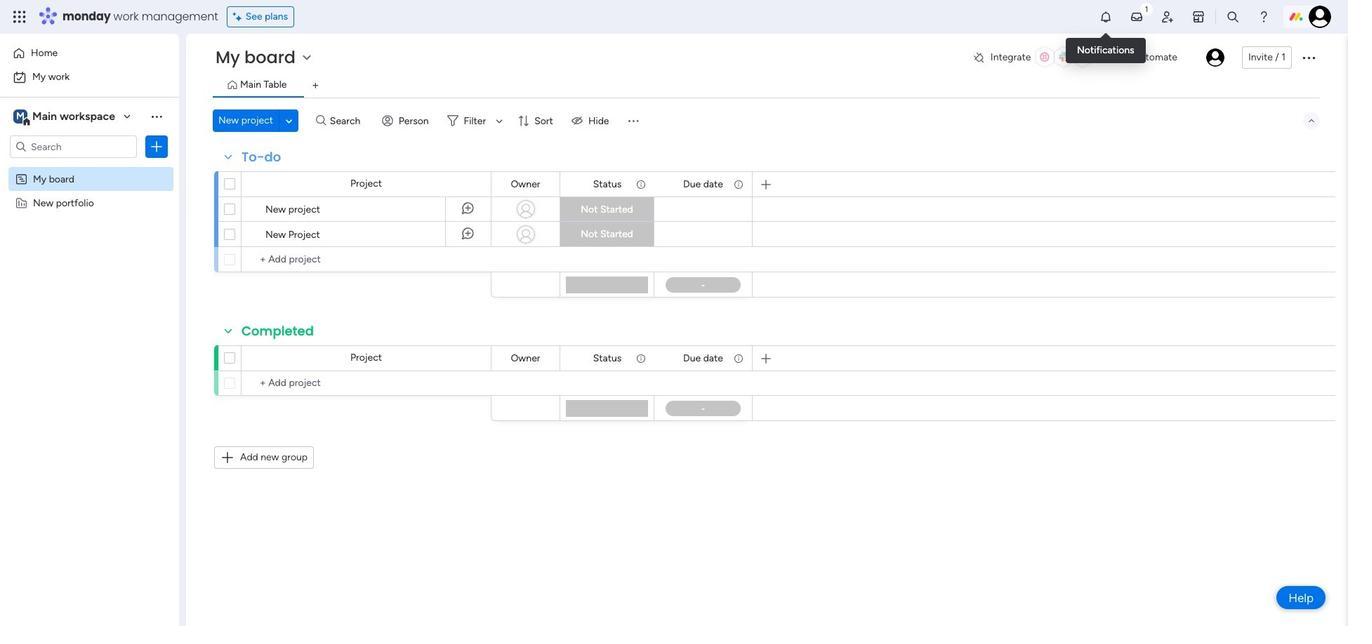 Task type: vqa. For each thing, say whether or not it's contained in the screenshot.
Search field
yes



Task type: locate. For each thing, give the bounding box(es) containing it.
workspace options image
[[150, 109, 164, 123]]

add view image
[[313, 80, 318, 91]]

list box
[[0, 164, 179, 404]]

tab list
[[213, 74, 1320, 98]]

invite members image
[[1161, 10, 1175, 24]]

1 horizontal spatial jacob simon image
[[1309, 6, 1331, 28]]

tab
[[304, 74, 327, 97]]

angle down image
[[286, 116, 292, 126]]

column information image
[[733, 179, 744, 190], [635, 353, 647, 364], [733, 353, 744, 364]]

2 vertical spatial option
[[0, 166, 179, 169]]

jacob simon image
[[1309, 6, 1331, 28], [1206, 48, 1225, 67]]

update feed image
[[1130, 10, 1144, 24]]

workspace selection element
[[13, 108, 117, 126]]

None field
[[238, 148, 285, 166], [507, 177, 544, 192], [590, 177, 625, 192], [680, 177, 727, 192], [238, 322, 317, 341], [507, 351, 544, 366], [590, 351, 625, 366], [680, 351, 727, 366], [238, 148, 285, 166], [507, 177, 544, 192], [590, 177, 625, 192], [680, 177, 727, 192], [238, 322, 317, 341], [507, 351, 544, 366], [590, 351, 625, 366], [680, 351, 727, 366]]

help image
[[1257, 10, 1271, 24]]

see plans image
[[233, 9, 246, 25]]

options image
[[150, 140, 164, 154]]

1 image
[[1140, 1, 1153, 17]]

0 vertical spatial jacob simon image
[[1309, 6, 1331, 28]]

select product image
[[13, 10, 27, 24]]

search everything image
[[1226, 10, 1240, 24]]

1 vertical spatial jacob simon image
[[1206, 48, 1225, 67]]

option
[[8, 42, 171, 65], [8, 66, 171, 88], [0, 166, 179, 169]]



Task type: describe. For each thing, give the bounding box(es) containing it.
1 vertical spatial option
[[8, 66, 171, 88]]

Search in workspace field
[[29, 139, 117, 155]]

notifications image
[[1099, 10, 1113, 24]]

menu image
[[626, 114, 640, 128]]

Search field
[[326, 111, 368, 131]]

arrow down image
[[491, 112, 508, 129]]

monday marketplace image
[[1192, 10, 1206, 24]]

0 vertical spatial option
[[8, 42, 171, 65]]

column information image
[[635, 179, 647, 190]]

workspace image
[[13, 109, 27, 124]]

v2 search image
[[316, 113, 326, 129]]

0 horizontal spatial jacob simon image
[[1206, 48, 1225, 67]]

collapse image
[[1306, 115, 1317, 126]]

options image
[[1300, 49, 1317, 66]]



